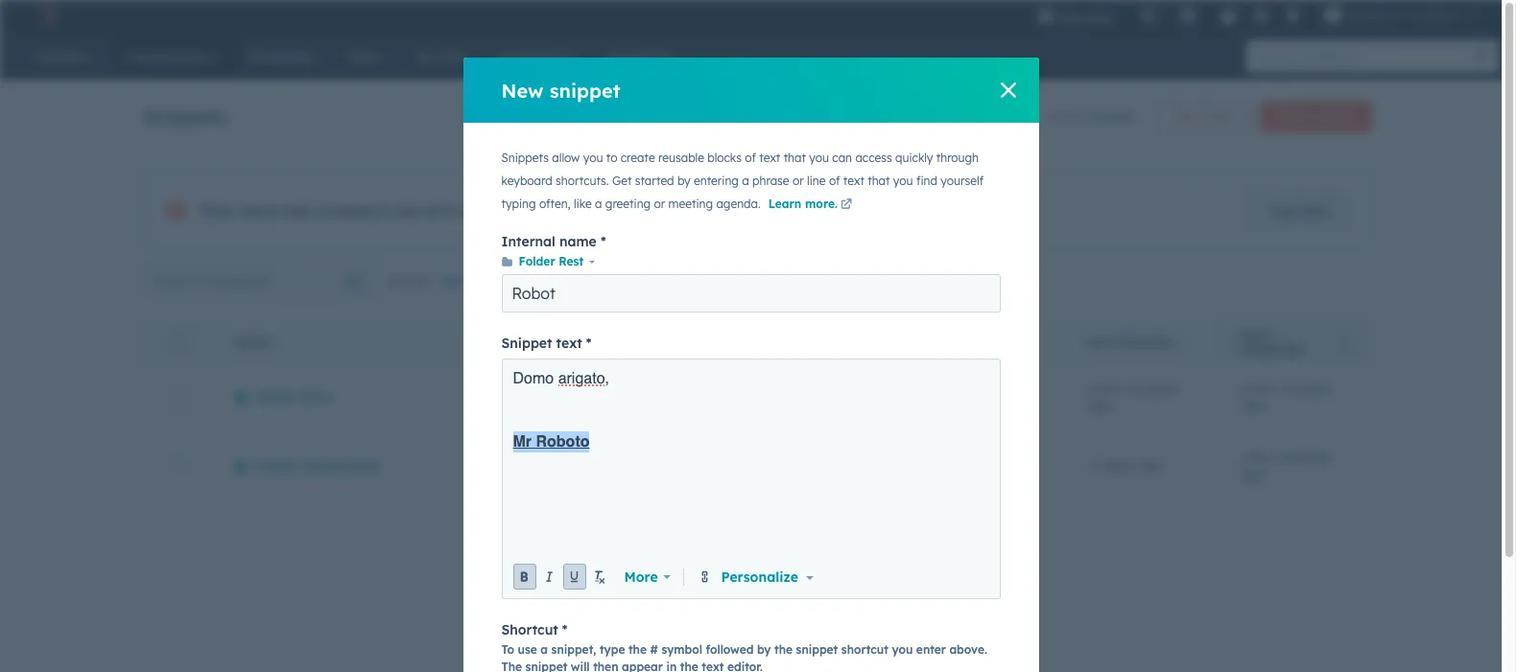 Task type: locate. For each thing, give the bounding box(es) containing it.
greeting
[[606, 197, 651, 211]]

by down reusable
[[678, 174, 691, 188]]

1 press to sort. image from the left
[[275, 335, 282, 348]]

tara
[[934, 457, 962, 475]]

0 vertical spatial that
[[784, 151, 806, 165]]

2 vertical spatial folder
[[255, 457, 298, 475]]

press to sort. image inside name button
[[275, 335, 282, 348]]

upgrade down 'create'
[[1271, 203, 1329, 220]]

access
[[856, 151, 892, 165]]

out
[[395, 202, 420, 221]]

started
[[635, 174, 674, 188]]

0 horizontal spatial date
[[1088, 336, 1118, 350]]

text down followed
[[702, 660, 724, 673]]

folder
[[519, 254, 555, 269], [255, 388, 298, 406], [255, 457, 298, 475]]

descending sort. press to sort ascending. element
[[1341, 335, 1349, 351]]

settings image
[[1253, 8, 1270, 25]]

days
[[1104, 457, 1134, 475]]

by up editor.
[[757, 643, 771, 658]]

1 horizontal spatial 5
[[1074, 108, 1082, 126]]

0 vertical spatial by
[[678, 174, 691, 188]]

marketplaces image
[[1180, 9, 1197, 26]]

shortcut
[[502, 622, 558, 639]]

you
[[583, 151, 603, 165], [809, 151, 829, 165], [893, 174, 913, 188], [892, 643, 913, 658]]

0 vertical spatial snippets
[[144, 104, 227, 128]]

1 vertical spatial snippets
[[502, 151, 549, 165]]

1 horizontal spatial new
[[1174, 109, 1198, 124]]

any
[[442, 273, 468, 290]]

None text field
[[513, 369, 990, 561]]

1 vertical spatial that
[[868, 174, 890, 188]]

upgrade right the "upgrade" image
[[1059, 10, 1113, 25]]

created inside button
[[1122, 336, 1175, 350]]

more button
[[612, 568, 684, 587]]

1 vertical spatial upgrade
[[1271, 203, 1329, 220]]

0 horizontal spatial 5
[[446, 202, 455, 221]]

notifications image
[[1285, 9, 1302, 26]]

0 horizontal spatial upgrade
[[1059, 10, 1113, 25]]

shortcuts.
[[556, 174, 609, 188]]

or
[[793, 174, 804, 188], [654, 197, 665, 211]]

date inside date modified
[[1242, 329, 1272, 343]]

or left line
[[793, 174, 804, 188]]

press to sort. element for date created
[[1181, 335, 1188, 351]]

by
[[678, 174, 691, 188], [757, 643, 771, 658]]

none text field containing domo arigato,
[[513, 369, 990, 561]]

press to sort. image right name
[[275, 335, 282, 348]]

apoptosis studios 2
[[1346, 8, 1463, 23]]

or down started
[[654, 197, 665, 211]]

0 vertical spatial 1
[[1048, 108, 1054, 126]]

internal
[[502, 233, 556, 251]]

1 horizontal spatial snippets
[[502, 151, 549, 165]]

press to sort. image right date created
[[1181, 335, 1188, 348]]

1 horizontal spatial date
[[1242, 329, 1272, 343]]

0 horizontal spatial 1
[[381, 202, 390, 221]]

rest up folder importante
[[302, 388, 331, 406]]

0 horizontal spatial new
[[502, 78, 544, 102]]

symbol
[[662, 643, 703, 658]]

you left the to
[[583, 151, 603, 165]]

your
[[199, 202, 235, 221]]

0 vertical spatial upgrade
[[1059, 10, 1113, 25]]

new left folder
[[1174, 109, 1198, 124]]

press to sort. element inside name button
[[275, 335, 282, 351]]

the left #
[[629, 643, 647, 658]]

that down access
[[868, 174, 890, 188]]

in
[[667, 660, 677, 673]]

1 vertical spatial folder rest
[[255, 388, 331, 406]]

folder left importante
[[255, 457, 298, 475]]

0 vertical spatial or
[[793, 174, 804, 188]]

new inside dialog
[[502, 78, 544, 102]]

1 vertical spatial or
[[654, 197, 665, 211]]

date
[[1242, 329, 1272, 343], [1088, 336, 1118, 350]]

a inside shortcut to use a snippet, type the # symbol followed by the snippet shortcut you enter above. the snippet will then appear in the text editor.
[[541, 643, 548, 658]]

1 horizontal spatial folder rest
[[519, 254, 584, 269]]

0 horizontal spatial snippets
[[144, 104, 227, 128]]

mr roboto
[[513, 434, 590, 451]]

0 vertical spatial created
[[1086, 108, 1134, 126]]

create snippet
[[1277, 109, 1356, 124]]

snippet right 'create'
[[1316, 109, 1356, 124]]

1 vertical spatial 1
[[381, 202, 390, 221]]

a few seconds ago for seconds
[[1242, 380, 1332, 414]]

by inside snippets allow you to create reusable blocks of text that you can access quickly through keyboard shortcuts. get started by entering a phrase or line of text that you find yourself typing often, like a greeting or meeting agenda.
[[678, 174, 691, 188]]

1 horizontal spatial or
[[793, 174, 804, 188]]

learn more. link
[[769, 197, 855, 214]]

folder rest
[[519, 254, 584, 269], [255, 388, 331, 406]]

5 inside snippets banner
[[1074, 108, 1082, 126]]

starter.
[[785, 202, 830, 219]]

1 vertical spatial new
[[1174, 109, 1198, 124]]

0 vertical spatial folder
[[519, 254, 555, 269]]

1 press to sort. element from the left
[[275, 335, 282, 351]]

line
[[807, 174, 826, 188]]

a few seconds ago for ago
[[1242, 449, 1332, 483]]

press to sort. element
[[275, 335, 282, 351], [1181, 335, 1188, 351]]

typing
[[502, 197, 536, 211]]

seconds for a few seconds ago
[[1280, 380, 1332, 397]]

rest down name
[[559, 254, 584, 269]]

press to sort. element right date created
[[1181, 335, 1188, 351]]

0 vertical spatial rest
[[559, 254, 584, 269]]

folder down name
[[255, 388, 298, 406]]

1 vertical spatial 5
[[446, 202, 455, 221]]

folder down internal
[[519, 254, 555, 269]]

link opens in a new window image
[[841, 197, 852, 214]]

snippets inside banner
[[144, 104, 227, 128]]

that up phrase
[[784, 151, 806, 165]]

upgrade
[[1059, 10, 1113, 25], [1271, 203, 1329, 220]]

then
[[593, 660, 619, 673]]

folder
[[1201, 109, 1233, 124]]

close image
[[1001, 83, 1016, 98]]

1 of 5 created
[[1048, 108, 1134, 126]]

often,
[[539, 197, 571, 211]]

folder for a
[[255, 388, 298, 406]]

seconds for 11 days ago
[[1280, 449, 1332, 466]]

a
[[742, 174, 749, 188], [595, 197, 602, 211], [1088, 380, 1096, 397], [1242, 380, 1250, 397], [1242, 449, 1250, 466], [541, 643, 548, 658]]

the right followed
[[775, 643, 793, 658]]

1 vertical spatial created
[[317, 202, 376, 221]]

2 press to sort. element from the left
[[1181, 335, 1188, 351]]

folder rest down name
[[255, 388, 331, 406]]

0 vertical spatial 5
[[1074, 108, 1082, 126]]

snippets for snippets allow you to create reusable blocks of text that you can access quickly through keyboard shortcuts. get started by entering a phrase or line of text that you find yourself typing often, like a greeting or meeting agenda.
[[502, 151, 549, 165]]

0 horizontal spatial or
[[654, 197, 665, 211]]

snippets inside snippets allow you to create reusable blocks of text that you can access quickly through keyboard shortcuts. get started by entering a phrase or line of text that you find yourself typing often, like a greeting or meeting agenda.
[[502, 151, 549, 165]]

folder rest button
[[502, 251, 595, 273]]

1 horizontal spatial by
[[757, 643, 771, 658]]

1 horizontal spatial that
[[868, 174, 890, 188]]

0 vertical spatial new
[[502, 78, 544, 102]]

2 vertical spatial created
[[1122, 336, 1175, 350]]

Search search field
[[144, 262, 377, 300]]

blocks
[[708, 151, 742, 165]]

#
[[650, 643, 658, 658]]

seconds
[[1127, 380, 1178, 397], [1280, 380, 1332, 397], [1280, 449, 1332, 466]]

menu containing apoptosis studios 2
[[1025, 0, 1494, 31]]

menu
[[1025, 0, 1494, 31]]

folder rest down internal name
[[519, 254, 584, 269]]

learn
[[769, 197, 802, 211]]

more
[[592, 202, 624, 219]]

you left the enter
[[892, 643, 913, 658]]

yourself
[[941, 174, 984, 188]]

to
[[502, 643, 515, 658]]

descending sort. press to sort ascending. image
[[1341, 335, 1349, 348]]

new snippet dialog
[[463, 58, 1039, 673]]

of
[[1058, 108, 1071, 126], [745, 151, 756, 165], [829, 174, 840, 188], [425, 202, 441, 221]]

1 horizontal spatial rest
[[559, 254, 584, 269]]

1 horizontal spatial press to sort. element
[[1181, 335, 1188, 351]]

upgrade image
[[1038, 9, 1055, 26]]

press to sort. image for name
[[275, 335, 282, 348]]

none text field inside new snippet dialog
[[513, 369, 990, 561]]

Internal name text field
[[502, 275, 1001, 313]]

any button
[[441, 262, 493, 300]]

0 horizontal spatial press to sort. image
[[275, 335, 282, 348]]

0 vertical spatial folder rest
[[519, 254, 584, 269]]

2 horizontal spatial the
[[775, 643, 793, 658]]

press to sort. image
[[275, 335, 282, 348], [1181, 335, 1188, 348]]

0 horizontal spatial by
[[678, 174, 691, 188]]

date modified button
[[1219, 320, 1372, 362]]

the right in
[[680, 660, 699, 673]]

1 horizontal spatial 1
[[1048, 108, 1054, 126]]

you left find
[[893, 174, 913, 188]]

1 vertical spatial by
[[757, 643, 771, 658]]

1 horizontal spatial upgrade
[[1271, 203, 1329, 220]]

press to sort. element inside date created button
[[1181, 335, 1188, 351]]

1 vertical spatial folder
[[255, 388, 298, 406]]

apoptosis
[[1346, 8, 1405, 23]]

by inside shortcut to use a snippet, type the # symbol followed by the snippet shortcut you enter above. the snippet will then appear in the text editor.
[[757, 643, 771, 658]]

0 horizontal spatial rest
[[302, 388, 331, 406]]

date for date created
[[1088, 336, 1118, 350]]

snippet down use on the bottom left of page
[[526, 660, 568, 673]]

the
[[629, 643, 647, 658], [775, 643, 793, 658], [680, 660, 699, 673]]

meeting
[[669, 197, 713, 211]]

new up keyboard
[[502, 78, 544, 102]]

snippet
[[550, 78, 621, 102], [1316, 109, 1356, 124], [796, 643, 838, 658], [526, 660, 568, 673]]

few
[[1100, 380, 1123, 397], [1254, 380, 1276, 397], [1254, 449, 1276, 466]]

roboto
[[536, 434, 590, 451]]

like
[[574, 197, 592, 211]]

press to sort. image inside date created button
[[1181, 335, 1188, 348]]

text inside shortcut to use a snippet, type the # symbol followed by the snippet shortcut you enter above. the snippet will then appear in the text editor.
[[702, 660, 724, 673]]

new inside button
[[1174, 109, 1198, 124]]

2 press to sort. image from the left
[[1181, 335, 1188, 348]]

team
[[240, 202, 280, 221]]

created inside snippets banner
[[1086, 108, 1134, 126]]

folder inside folder rest popup button
[[519, 254, 555, 269]]

1 horizontal spatial press to sort. image
[[1181, 335, 1188, 348]]

press to sort. element right name
[[275, 335, 282, 351]]

0 horizontal spatial press to sort. element
[[275, 335, 282, 351]]

arigato,
[[558, 371, 610, 388]]

menu item
[[1126, 0, 1130, 31]]

date modified
[[1242, 329, 1304, 358]]

above.
[[950, 643, 988, 658]]

0 horizontal spatial folder rest
[[255, 388, 331, 406]]

search button
[[1467, 40, 1499, 73]]



Task type: describe. For each thing, give the bounding box(es) containing it.
snippets for snippets
[[144, 104, 227, 128]]

phrase
[[753, 174, 790, 188]]

get
[[612, 174, 632, 188]]

keyboard
[[502, 174, 553, 188]]

unlock
[[545, 202, 588, 219]]

create
[[621, 151, 655, 165]]

use
[[518, 643, 537, 658]]

reusable
[[658, 151, 704, 165]]

of inside snippets banner
[[1058, 108, 1071, 126]]

text up phrase
[[760, 151, 781, 165]]

snippets.
[[460, 202, 529, 221]]

1 horizontal spatial the
[[680, 660, 699, 673]]

new for new folder
[[1174, 109, 1198, 124]]

calling icon image
[[1140, 8, 1157, 25]]

personalize
[[721, 569, 799, 586]]

new for new snippet
[[502, 78, 544, 102]]

rest inside folder rest popup button
[[559, 254, 584, 269]]

marketplaces button
[[1169, 0, 1209, 31]]

snippet
[[502, 335, 552, 352]]

created for 5
[[1086, 108, 1134, 126]]

modified
[[1242, 343, 1304, 358]]

snippets
[[628, 202, 682, 219]]

snippet inside button
[[1316, 109, 1356, 124]]

press to sort. image for date created
[[1181, 335, 1188, 348]]

enter
[[917, 643, 946, 658]]

followed
[[706, 643, 754, 658]]

few for ago
[[1254, 449, 1276, 466]]

upgrade link
[[1247, 192, 1353, 230]]

schultz
[[966, 457, 1011, 475]]

notifications button
[[1277, 0, 1310, 31]]

search image
[[1476, 50, 1490, 63]]

11
[[1088, 457, 1100, 475]]

1 inside snippets banner
[[1048, 108, 1054, 126]]

created for has
[[317, 202, 376, 221]]

date for date modified
[[1242, 329, 1272, 343]]

settings link
[[1249, 5, 1273, 25]]

name
[[560, 233, 597, 251]]

create
[[1277, 109, 1313, 124]]

with
[[685, 202, 712, 219]]

will
[[571, 660, 590, 673]]

snippets allow you to create reusable blocks of text that you can access quickly through keyboard shortcuts. get started by entering a phrase or line of text that you find yourself typing often, like a greeting or meeting agenda.
[[502, 151, 984, 211]]

11 days ago
[[1088, 457, 1163, 475]]

find
[[917, 174, 938, 188]]

snippet text
[[502, 335, 582, 352]]

snippets banner
[[144, 96, 1373, 132]]

folder for 11
[[255, 457, 298, 475]]

type
[[600, 643, 625, 658]]

crm
[[716, 202, 745, 219]]

studios
[[1409, 8, 1453, 23]]

domo
[[513, 371, 554, 388]]

help button
[[1213, 0, 1245, 31]]

folder importante
[[255, 457, 380, 475]]

more
[[624, 569, 658, 586]]

snippet left shortcut
[[796, 643, 838, 658]]

through
[[937, 151, 979, 165]]

the
[[502, 660, 522, 673]]

has
[[285, 202, 312, 221]]

entering
[[694, 174, 739, 188]]

new snippet
[[502, 78, 621, 102]]

0 horizontal spatial that
[[784, 151, 806, 165]]

text up domo arigato,
[[556, 335, 582, 352]]

personalize button
[[717, 567, 818, 588]]

1 vertical spatial rest
[[302, 388, 331, 406]]

name button
[[212, 320, 911, 362]]

Search HubSpot search field
[[1247, 40, 1482, 73]]

agenda.
[[716, 197, 761, 211]]

more.
[[805, 197, 838, 211]]

tara schultz
[[934, 457, 1011, 475]]

tara schultz image
[[1325, 7, 1342, 24]]

snippet,
[[552, 643, 596, 658]]

press to sort. element for name
[[275, 335, 282, 351]]

few for seconds
[[1254, 380, 1276, 397]]

learn more.
[[769, 197, 838, 211]]

snippet up allow at the left
[[550, 78, 621, 102]]

owner:
[[389, 273, 433, 290]]

to
[[606, 151, 618, 165]]

internal name
[[502, 233, 597, 251]]

help image
[[1220, 9, 1238, 26]]

new folder button
[[1157, 102, 1249, 132]]

importante
[[302, 457, 380, 475]]

hubspot link
[[23, 4, 72, 27]]

date created
[[1088, 336, 1175, 350]]

you inside shortcut to use a snippet, type the # symbol followed by the snippet shortcut you enter above. the snippet will then appear in the text editor.
[[892, 643, 913, 658]]

date created button
[[1065, 320, 1219, 362]]

folder importante button
[[235, 457, 380, 475]]

create snippet button
[[1260, 102, 1373, 132]]

unlock more snippets with crm suite starter.
[[545, 202, 830, 219]]

name
[[235, 336, 269, 350]]

folder rest inside popup button
[[519, 254, 584, 269]]

shortcut to use a snippet, type the # symbol followed by the snippet shortcut you enter above. the snippet will then appear in the text editor.
[[502, 622, 988, 673]]

hubspot image
[[35, 4, 58, 27]]

calling icon button
[[1132, 3, 1165, 28]]

mr
[[513, 434, 532, 451]]

your team has created 1 out of 5 snippets.
[[199, 202, 529, 221]]

quickly
[[896, 151, 933, 165]]

new folder
[[1174, 109, 1233, 124]]

shortcut
[[842, 643, 889, 658]]

link opens in a new window image
[[841, 200, 852, 211]]

editor.
[[728, 660, 763, 673]]

text up link opens in a new window image
[[844, 174, 865, 188]]

apoptosis studios 2 button
[[1314, 0, 1492, 31]]

0 horizontal spatial the
[[629, 643, 647, 658]]

can
[[833, 151, 852, 165]]

appear
[[622, 660, 663, 673]]

you left can
[[809, 151, 829, 165]]

allow
[[552, 151, 580, 165]]



Task type: vqa. For each thing, say whether or not it's contained in the screenshot.
User Guides element
no



